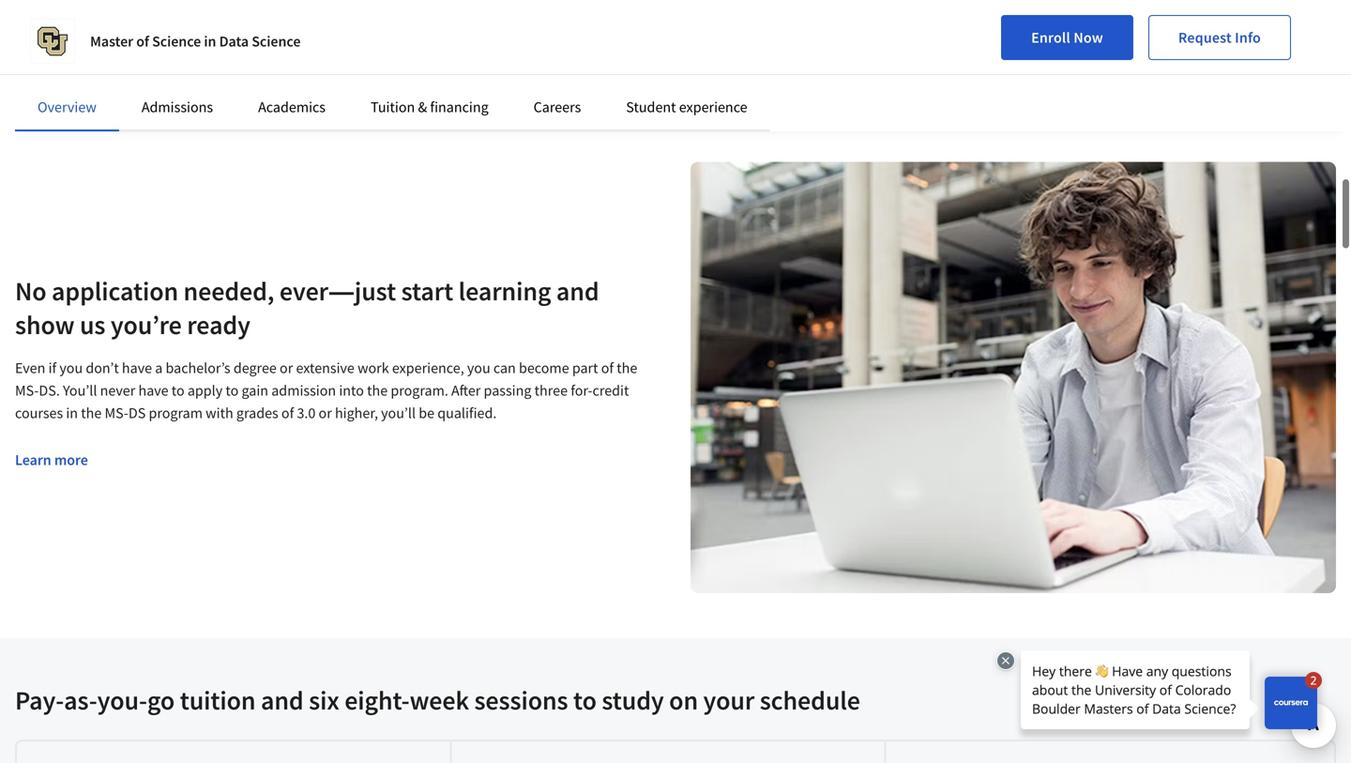 Task type: locate. For each thing, give the bounding box(es) containing it.
to left study
[[574, 684, 597, 717]]

of right master in the left top of the page
[[136, 32, 149, 51]]

ms-
[[15, 381, 39, 400], [105, 404, 129, 423]]

tuition & financing link
[[371, 98, 489, 116]]

1 specialization from the left
[[90, 6, 167, 23]]

ds.
[[39, 381, 60, 400]]

no application needed, ever―just start learning and show us you're ready
[[15, 275, 599, 341]]

·
[[84, 6, 87, 23], [1097, 6, 1100, 23]]

the down the you'll
[[81, 404, 102, 423]]

university of colorado boulder logo image
[[30, 19, 75, 64]]

science right "data"
[[252, 32, 301, 51]]

careers link
[[534, 98, 581, 116]]

0 horizontal spatial specialization
[[90, 6, 167, 23]]

needed,
[[184, 275, 275, 308]]

to left gain
[[226, 381, 239, 400]]

0 horizontal spatial ms-
[[15, 381, 39, 400]]

credit
[[593, 381, 629, 400]]

more
[[74, 61, 105, 78], [54, 451, 88, 470]]

0 vertical spatial have
[[122, 359, 152, 378]]

1 vertical spatial in
[[66, 404, 78, 423]]

0 vertical spatial ms-
[[15, 381, 39, 400]]

data
[[219, 32, 249, 51]]

2 specialization from the left
[[1102, 6, 1179, 23]]

your
[[704, 684, 755, 717]]

three
[[535, 381, 568, 400]]

experience
[[679, 98, 748, 116]]

no
[[15, 275, 47, 308]]

science left "data"
[[152, 32, 201, 51]]

of left 3.0
[[282, 404, 294, 423]]

show 7 more button
[[15, 52, 120, 86]]

0 horizontal spatial science
[[152, 32, 201, 51]]

1 science from the left
[[152, 32, 201, 51]]

more right 7
[[74, 61, 105, 78]]

and right learning on the top of page
[[557, 275, 599, 308]]

0 horizontal spatial in
[[66, 404, 78, 423]]

0 horizontal spatial or
[[280, 359, 293, 378]]

0 vertical spatial more
[[74, 61, 105, 78]]

and left six
[[261, 684, 304, 717]]

work
[[358, 359, 389, 378]]

specialization for advanced · specialization
[[1102, 6, 1179, 23]]

2 vertical spatial the
[[81, 404, 102, 423]]

ms- down even
[[15, 381, 39, 400]]

2 horizontal spatial of
[[602, 359, 614, 378]]

1 horizontal spatial ms-
[[105, 404, 129, 423]]

into
[[339, 381, 364, 400]]

pay-
[[15, 684, 64, 717]]

have
[[122, 359, 152, 378], [138, 381, 169, 400]]

ready
[[187, 309, 251, 341]]

start
[[401, 275, 454, 308]]

qualified.
[[438, 404, 497, 423]]

· up the now
[[1097, 6, 1100, 23]]

you'll
[[63, 381, 97, 400]]

even
[[15, 359, 45, 378]]

the up credit on the left of the page
[[617, 359, 638, 378]]

0 vertical spatial and
[[557, 275, 599, 308]]

1 · from the left
[[84, 6, 87, 23]]

1 horizontal spatial ·
[[1097, 6, 1100, 23]]

enroll now button
[[1002, 15, 1134, 60]]

higher,
[[335, 404, 378, 423]]

0 vertical spatial the
[[617, 359, 638, 378]]

1 horizontal spatial science
[[252, 32, 301, 51]]

0 horizontal spatial the
[[81, 404, 102, 423]]

student experience link
[[626, 98, 748, 116]]

in left "data"
[[204, 32, 216, 51]]

have down a
[[138, 381, 169, 400]]

specialization up master in the left top of the page
[[90, 6, 167, 23]]

1 horizontal spatial you
[[467, 359, 491, 378]]

ms- down never
[[105, 404, 129, 423]]

learn more
[[15, 451, 88, 470]]

beginner
[[32, 6, 81, 23]]

2 horizontal spatial the
[[617, 359, 638, 378]]

admissions
[[142, 98, 213, 116]]

specialization
[[90, 6, 167, 23], [1102, 6, 1179, 23]]

application
[[52, 275, 178, 308]]

master of science in data science
[[90, 32, 301, 51]]

in down the you'll
[[66, 404, 78, 423]]

· for beginner
[[84, 6, 87, 23]]

beginner · specialization
[[32, 6, 167, 23]]

or
[[280, 359, 293, 378], [319, 404, 332, 423]]

more right learn
[[54, 451, 88, 470]]

specialization up the now
[[1102, 6, 1179, 23]]

1 vertical spatial ms-
[[105, 404, 129, 423]]

the down work
[[367, 381, 388, 400]]

· right the beginner
[[84, 6, 87, 23]]

0 horizontal spatial you
[[60, 359, 83, 378]]

request
[[1179, 28, 1233, 47]]

0 horizontal spatial and
[[261, 684, 304, 717]]

list item
[[17, 742, 452, 763], [452, 742, 887, 763], [887, 742, 1322, 763]]

program.
[[391, 381, 449, 400]]

have left a
[[122, 359, 152, 378]]

1 horizontal spatial of
[[282, 404, 294, 423]]

1 horizontal spatial the
[[367, 381, 388, 400]]

us
[[80, 309, 106, 341]]

even if you don't have a bachelor's degree or extensive work experience, you can become part of the ms-ds. you'll never have to apply to gain admission into the program.  after passing three for-credit courses in the ms-ds program with grades of 3.0 or higher, you'll be qualified.
[[15, 359, 638, 423]]

gain
[[242, 381, 269, 400]]

0 vertical spatial of
[[136, 32, 149, 51]]

1 horizontal spatial or
[[319, 404, 332, 423]]

admission
[[272, 381, 336, 400]]

1 horizontal spatial specialization
[[1102, 6, 1179, 23]]

info
[[1236, 28, 1262, 47]]

to
[[172, 381, 185, 400], [226, 381, 239, 400], [574, 684, 597, 717]]

2 · from the left
[[1097, 6, 1100, 23]]

or up admission
[[280, 359, 293, 378]]

six
[[309, 684, 340, 717]]

0 vertical spatial or
[[280, 359, 293, 378]]

and
[[557, 275, 599, 308], [261, 684, 304, 717]]

program
[[149, 404, 203, 423]]

become
[[519, 359, 570, 378]]

you'll
[[381, 404, 416, 423]]

1 vertical spatial more
[[54, 451, 88, 470]]

student
[[626, 98, 676, 116]]

the
[[617, 359, 638, 378], [367, 381, 388, 400], [81, 404, 102, 423]]

science
[[152, 32, 201, 51], [252, 32, 301, 51]]

or right 3.0
[[319, 404, 332, 423]]

bachelor's
[[166, 359, 231, 378]]

of right part
[[602, 359, 614, 378]]

with
[[206, 404, 234, 423]]

in
[[204, 32, 216, 51], [66, 404, 78, 423]]

tuition
[[180, 684, 256, 717]]

student experience
[[626, 98, 748, 116]]

0 horizontal spatial to
[[172, 381, 185, 400]]

list
[[15, 740, 1337, 763]]

2 vertical spatial of
[[282, 404, 294, 423]]

to up program
[[172, 381, 185, 400]]

you
[[60, 359, 83, 378], [467, 359, 491, 378]]

· for advanced
[[1097, 6, 1100, 23]]

1 vertical spatial of
[[602, 359, 614, 378]]

learning
[[459, 275, 551, 308]]

0 vertical spatial in
[[204, 32, 216, 51]]

enroll now
[[1032, 28, 1104, 47]]

0 horizontal spatial ·
[[84, 6, 87, 23]]

1 horizontal spatial and
[[557, 275, 599, 308]]

you up after
[[467, 359, 491, 378]]

experience,
[[392, 359, 464, 378]]

you right if
[[60, 359, 83, 378]]



Task type: describe. For each thing, give the bounding box(es) containing it.
learn
[[15, 451, 51, 470]]

&
[[418, 98, 427, 116]]

master
[[90, 32, 133, 51]]

and inside no application needed, ever―just start learning and show us you're ready
[[557, 275, 599, 308]]

sessions
[[475, 684, 569, 717]]

passing
[[484, 381, 532, 400]]

1 you from the left
[[60, 359, 83, 378]]

overview link
[[38, 98, 97, 116]]

2 you from the left
[[467, 359, 491, 378]]

show
[[30, 61, 62, 78]]

advanced
[[1040, 6, 1094, 23]]

ds
[[129, 404, 146, 423]]

now
[[1074, 28, 1104, 47]]

courses
[[15, 404, 63, 423]]

2 science from the left
[[252, 32, 301, 51]]

can
[[494, 359, 516, 378]]

if
[[48, 359, 57, 378]]

be
[[419, 404, 435, 423]]

financing
[[430, 98, 489, 116]]

1 list item from the left
[[17, 742, 452, 763]]

for-
[[571, 381, 593, 400]]

eight-
[[345, 684, 410, 717]]

request info button
[[1149, 15, 1292, 60]]

admissions link
[[142, 98, 213, 116]]

a
[[155, 359, 163, 378]]

pay-as-you-go tuition and six eight-week sessions to study on your schedule
[[15, 684, 861, 717]]

never
[[100, 381, 135, 400]]

request info
[[1179, 28, 1262, 47]]

tuition
[[371, 98, 415, 116]]

academics
[[258, 98, 326, 116]]

1 horizontal spatial in
[[204, 32, 216, 51]]

2 list item from the left
[[452, 742, 887, 763]]

more inside button
[[74, 61, 105, 78]]

study
[[602, 684, 664, 717]]

tuition & financing
[[371, 98, 489, 116]]

3 list item from the left
[[887, 742, 1322, 763]]

learn more link
[[15, 451, 88, 470]]

don't
[[86, 359, 119, 378]]

1 horizontal spatial to
[[226, 381, 239, 400]]

in inside even if you don't have a bachelor's degree or extensive work experience, you can become part of the ms-ds. you'll never have to apply to gain admission into the program.  after passing three for-credit courses in the ms-ds program with grades of 3.0 or higher, you'll be qualified.
[[66, 404, 78, 423]]

grades
[[237, 404, 279, 423]]

specialization for beginner · specialization
[[90, 6, 167, 23]]

as-
[[64, 684, 97, 717]]

1 vertical spatial the
[[367, 381, 388, 400]]

degree
[[234, 359, 277, 378]]

after
[[452, 381, 481, 400]]

show
[[15, 309, 75, 341]]

ever―just
[[280, 275, 396, 308]]

1 vertical spatial have
[[138, 381, 169, 400]]

schedule
[[760, 684, 861, 717]]

on
[[670, 684, 699, 717]]

you're
[[111, 309, 182, 341]]

7
[[65, 61, 72, 78]]

advanced · specialization
[[1040, 6, 1179, 23]]

go
[[147, 684, 175, 717]]

1 vertical spatial and
[[261, 684, 304, 717]]

extensive
[[296, 359, 355, 378]]

1 vertical spatial or
[[319, 404, 332, 423]]

apply
[[188, 381, 223, 400]]

part
[[573, 359, 599, 378]]

2 horizontal spatial to
[[574, 684, 597, 717]]

show 7 more
[[30, 61, 105, 78]]

0 horizontal spatial of
[[136, 32, 149, 51]]

academics link
[[258, 98, 326, 116]]

enroll
[[1032, 28, 1071, 47]]

careers
[[534, 98, 581, 116]]

3.0
[[297, 404, 316, 423]]

overview
[[38, 98, 97, 116]]

week
[[410, 684, 469, 717]]

you-
[[97, 684, 147, 717]]



Task type: vqa. For each thing, say whether or not it's contained in the screenshot.
list item
yes



